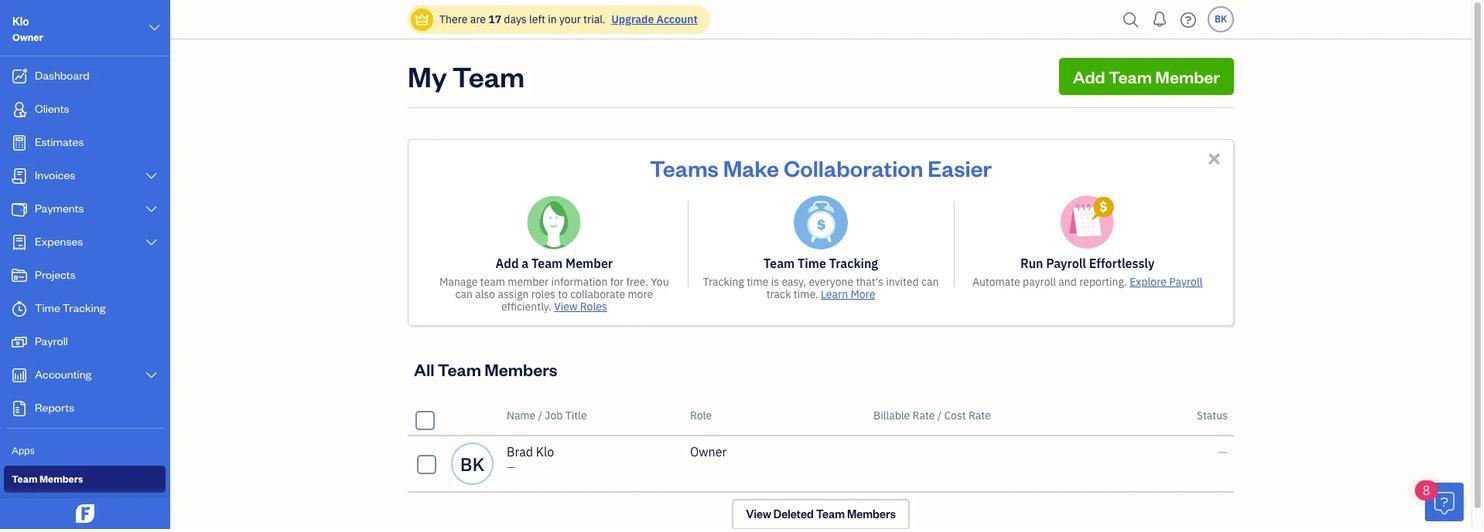 Task type: vqa. For each thing, say whether or not it's contained in the screenshot.
the topmost the 'Accounting'
no



Task type: locate. For each thing, give the bounding box(es) containing it.
tracking time is easy, everyone that's invited can track time.
[[703, 275, 939, 302]]

can
[[921, 275, 939, 289], [455, 288, 473, 302]]

run
[[1021, 256, 1043, 272]]

0 horizontal spatial —
[[507, 461, 515, 475]]

bk inside dropdown button
[[1215, 13, 1227, 25]]

project image
[[10, 268, 29, 284]]

member up information
[[566, 256, 613, 272]]

/
[[538, 409, 542, 423], [937, 409, 942, 423]]

rate
[[913, 409, 935, 423], [969, 409, 991, 423]]

payroll right explore
[[1169, 275, 1203, 289]]

2 rate from the left
[[969, 409, 991, 423]]

time.
[[794, 288, 818, 302]]

— down status
[[1218, 445, 1228, 460]]

team right deleted
[[816, 508, 845, 522]]

team down apps
[[12, 473, 38, 486]]

bk right go to help image
[[1215, 13, 1227, 25]]

rate left the cost
[[913, 409, 935, 423]]

can inside manage team member information for free. you can also assign roles to collaborate more efficiently.
[[455, 288, 473, 302]]

easy,
[[782, 275, 806, 289]]

2 horizontal spatial members
[[847, 508, 896, 522]]

trial.
[[583, 12, 606, 26]]

member
[[508, 275, 549, 289]]

can right the invited
[[921, 275, 939, 289]]

1 vertical spatial bk
[[460, 452, 485, 477]]

0 vertical spatial member
[[1155, 66, 1220, 87]]

1 horizontal spatial payroll
[[1046, 256, 1086, 272]]

0 horizontal spatial tracking
[[62, 301, 105, 316]]

projects
[[35, 268, 76, 282]]

0 horizontal spatial members
[[39, 473, 83, 486]]

team right all at bottom
[[438, 359, 481, 381]]

owner
[[12, 31, 43, 43], [690, 445, 727, 460]]

0 vertical spatial add
[[1073, 66, 1105, 87]]

billable
[[873, 409, 910, 423]]

chevron large down image
[[147, 19, 162, 37], [144, 170, 159, 183], [144, 203, 159, 216], [144, 237, 159, 249], [144, 370, 159, 382]]

chevron large down image for payments
[[144, 203, 159, 216]]

can left also
[[455, 288, 473, 302]]

automate
[[972, 275, 1020, 289]]

— down 'brad' at the left bottom of the page
[[507, 461, 515, 475]]

run payroll effortlessly image
[[1060, 196, 1115, 250]]

1 horizontal spatial —
[[1218, 445, 1228, 460]]

klo
[[12, 14, 29, 29], [536, 445, 554, 460]]

that's
[[856, 275, 883, 289]]

0 vertical spatial time
[[798, 256, 826, 272]]

1 vertical spatial members
[[39, 473, 83, 486]]

0 vertical spatial owner
[[12, 31, 43, 43]]

run payroll effortlessly automate payroll and reporting. explore payroll
[[972, 256, 1203, 289]]

1 vertical spatial tracking
[[703, 275, 744, 289]]

/ left job
[[538, 409, 542, 423]]

2 horizontal spatial payroll
[[1169, 275, 1203, 289]]

0 vertical spatial view
[[554, 300, 578, 314]]

time right the timer icon
[[35, 301, 60, 316]]

tracking left time
[[703, 275, 744, 289]]

owner inside main "element"
[[12, 31, 43, 43]]

client image
[[10, 102, 29, 118]]

team up is
[[764, 256, 795, 272]]

0 horizontal spatial view
[[554, 300, 578, 314]]

1 horizontal spatial member
[[1155, 66, 1220, 87]]

accounting link
[[4, 361, 166, 392]]

payroll up the and
[[1046, 256, 1086, 272]]

0 horizontal spatial klo
[[12, 14, 29, 29]]

team down search icon
[[1109, 66, 1152, 87]]

0 horizontal spatial payroll
[[35, 334, 68, 349]]

tracking down projects link
[[62, 301, 105, 316]]

close image
[[1205, 150, 1223, 168]]

0 horizontal spatial bk
[[460, 452, 485, 477]]

2 vertical spatial payroll
[[35, 334, 68, 349]]

invoices
[[35, 168, 75, 183]]

view left deleted
[[746, 508, 771, 522]]

0 vertical spatial members
[[484, 359, 557, 381]]

0 horizontal spatial owner
[[12, 31, 43, 43]]

time tracking
[[35, 301, 105, 316]]

view left "roles"
[[554, 300, 578, 314]]

go to help image
[[1176, 8, 1201, 31]]

1 horizontal spatial can
[[921, 275, 939, 289]]

view deleted team members
[[746, 508, 896, 522]]

0 horizontal spatial can
[[455, 288, 473, 302]]

view deleted team members link
[[732, 500, 910, 530]]

1 horizontal spatial bk
[[1215, 13, 1227, 25]]

time up the easy,
[[798, 256, 826, 272]]

1 vertical spatial klo
[[536, 445, 554, 460]]

1 vertical spatial —
[[507, 461, 515, 475]]

0 horizontal spatial time
[[35, 301, 60, 316]]

1 horizontal spatial time
[[798, 256, 826, 272]]

days
[[504, 12, 527, 26]]

payroll
[[1046, 256, 1086, 272], [1169, 275, 1203, 289], [35, 334, 68, 349]]

payment image
[[10, 202, 29, 217]]

team
[[452, 58, 525, 94], [1109, 66, 1152, 87], [532, 256, 563, 272], [764, 256, 795, 272], [438, 359, 481, 381], [12, 473, 38, 486], [816, 508, 845, 522]]

is
[[771, 275, 779, 289]]

1 horizontal spatial view
[[746, 508, 771, 522]]

member
[[1155, 66, 1220, 87], [566, 256, 613, 272]]

0 vertical spatial —
[[1218, 445, 1228, 460]]

0 vertical spatial payroll
[[1046, 256, 1086, 272]]

/ left the cost
[[937, 409, 942, 423]]

1 horizontal spatial owner
[[690, 445, 727, 460]]

payroll right money image
[[35, 334, 68, 349]]

account
[[657, 12, 698, 26]]

owner down role
[[690, 445, 727, 460]]

add a team member image
[[527, 196, 581, 250]]

members
[[484, 359, 557, 381], [39, 473, 83, 486], [847, 508, 896, 522]]

1 / from the left
[[538, 409, 542, 423]]

0 vertical spatial bk
[[1215, 13, 1227, 25]]

payroll link
[[4, 327, 166, 359]]

add inside button
[[1073, 66, 1105, 87]]

chevron large down image for expenses
[[144, 237, 159, 249]]

0 vertical spatial tracking
[[829, 256, 878, 272]]

0 horizontal spatial rate
[[913, 409, 935, 423]]

view
[[554, 300, 578, 314], [746, 508, 771, 522]]

2 horizontal spatial tracking
[[829, 256, 878, 272]]

projects link
[[4, 261, 166, 292]]

members inside main "element"
[[39, 473, 83, 486]]

chevron large down image inside accounting link
[[144, 370, 159, 382]]

1 horizontal spatial klo
[[536, 445, 554, 460]]

information
[[551, 275, 608, 289]]

reporting.
[[1079, 275, 1127, 289]]

1 vertical spatial view
[[746, 508, 771, 522]]

1 vertical spatial add
[[496, 256, 519, 272]]

0 horizontal spatial member
[[566, 256, 613, 272]]

time
[[798, 256, 826, 272], [35, 301, 60, 316]]

klo inside klo owner
[[12, 14, 29, 29]]

collaboration
[[784, 153, 923, 183]]

rate right the cost
[[969, 409, 991, 423]]

1 vertical spatial member
[[566, 256, 613, 272]]

there are 17 days left in your trial. upgrade account
[[439, 12, 698, 26]]

1 horizontal spatial add
[[1073, 66, 1105, 87]]

0 horizontal spatial /
[[538, 409, 542, 423]]

klo right 'brad' at the left bottom of the page
[[536, 445, 554, 460]]

1 vertical spatial time
[[35, 301, 60, 316]]

member down go to help image
[[1155, 66, 1220, 87]]

resource center badge image
[[1425, 484, 1464, 522]]

0 vertical spatial klo
[[12, 14, 29, 29]]

—
[[1218, 445, 1228, 460], [507, 461, 515, 475]]

chevron large down image for accounting
[[144, 370, 159, 382]]

name
[[507, 409, 536, 423]]

can inside tracking time is easy, everyone that's invited can track time.
[[921, 275, 939, 289]]

effortlessly
[[1089, 256, 1155, 272]]

1 horizontal spatial members
[[484, 359, 557, 381]]

track
[[766, 288, 791, 302]]

0 horizontal spatial add
[[496, 256, 519, 272]]

tracking
[[829, 256, 878, 272], [703, 275, 744, 289], [62, 301, 105, 316]]

expenses link
[[4, 227, 166, 259]]

1 horizontal spatial /
[[937, 409, 942, 423]]

chevron large down image inside the payments link
[[144, 203, 159, 216]]

1 horizontal spatial rate
[[969, 409, 991, 423]]

status
[[1197, 409, 1228, 423]]

chart image
[[10, 368, 29, 384]]

manage team member information for free. you can also assign roles to collaborate more efficiently.
[[439, 275, 669, 314]]

2 vertical spatial tracking
[[62, 301, 105, 316]]

upgrade
[[611, 12, 654, 26]]

tracking up 'that's'
[[829, 256, 878, 272]]

main element
[[0, 0, 209, 530]]

team members link
[[4, 467, 166, 494]]

klo up dashboard icon
[[12, 14, 29, 29]]

bk left 'brad' at the left bottom of the page
[[460, 452, 485, 477]]

time
[[747, 275, 769, 289]]

2 / from the left
[[937, 409, 942, 423]]

apps
[[12, 445, 35, 457]]

team down 17
[[452, 58, 525, 94]]

timer image
[[10, 302, 29, 317]]

1 horizontal spatial tracking
[[703, 275, 744, 289]]

owner up dashboard icon
[[12, 31, 43, 43]]

can for add a team member
[[455, 288, 473, 302]]



Task type: describe. For each thing, give the bounding box(es) containing it.
payments link
[[4, 194, 166, 226]]

freshbooks image
[[73, 505, 97, 524]]

learn more
[[821, 288, 875, 302]]

team members
[[12, 473, 83, 486]]

dashboard
[[35, 68, 90, 83]]

team right a
[[532, 256, 563, 272]]

1 vertical spatial payroll
[[1169, 275, 1203, 289]]

search image
[[1119, 8, 1144, 31]]

roles
[[531, 288, 555, 302]]

2 vertical spatial members
[[847, 508, 896, 522]]

assign
[[498, 288, 529, 302]]

name / job title
[[507, 409, 587, 423]]

klo owner
[[12, 14, 43, 43]]

estimates
[[35, 135, 84, 149]]

role
[[690, 409, 712, 423]]

tracking inside tracking time is easy, everyone that's invited can track time.
[[703, 275, 744, 289]]

bk button
[[1208, 6, 1234, 32]]

accounting
[[35, 367, 92, 382]]

klo inside brad klo —
[[536, 445, 554, 460]]

time tracking link
[[4, 294, 166, 326]]

dashboard link
[[4, 61, 166, 93]]

invited
[[886, 275, 919, 289]]

clients link
[[4, 94, 166, 126]]

teams make collaboration easier
[[650, 153, 992, 183]]

upgrade account link
[[608, 12, 698, 26]]

brad
[[507, 445, 533, 460]]

job
[[545, 409, 563, 423]]

clients
[[35, 101, 69, 116]]

add team member
[[1073, 66, 1220, 87]]

dashboard image
[[10, 69, 29, 84]]

all
[[414, 359, 434, 381]]

— inside brad klo —
[[507, 461, 515, 475]]

make
[[723, 153, 779, 183]]

there
[[439, 12, 468, 26]]

easier
[[928, 153, 992, 183]]

team time tracking image
[[794, 196, 848, 250]]

crown image
[[414, 11, 430, 27]]

payments
[[35, 201, 84, 216]]

explore
[[1130, 275, 1167, 289]]

view for view roles
[[554, 300, 578, 314]]

tracking inside "link"
[[62, 301, 105, 316]]

deleted
[[774, 508, 814, 522]]

everyone
[[809, 275, 853, 289]]

notifications image
[[1147, 4, 1172, 35]]

add a team member
[[496, 256, 613, 272]]

payroll inside payroll link
[[35, 334, 68, 349]]

chevron large down image for invoices
[[144, 170, 159, 183]]

member inside button
[[1155, 66, 1220, 87]]

apps link
[[4, 438, 166, 465]]

can for team time tracking
[[921, 275, 939, 289]]

team
[[480, 275, 505, 289]]

expense image
[[10, 235, 29, 251]]

team inside button
[[1109, 66, 1152, 87]]

1 vertical spatial owner
[[690, 445, 727, 460]]

report image
[[10, 402, 29, 417]]

add for add a team member
[[496, 256, 519, 272]]

efficiently.
[[501, 300, 552, 314]]

you
[[651, 275, 669, 289]]

my
[[408, 58, 447, 94]]

collaborate
[[570, 288, 625, 302]]

also
[[475, 288, 495, 302]]

roles
[[580, 300, 607, 314]]

my team
[[408, 58, 525, 94]]

all team members
[[414, 359, 557, 381]]

expenses
[[35, 234, 83, 249]]

your
[[559, 12, 581, 26]]

team time tracking
[[764, 256, 878, 272]]

estimate image
[[10, 135, 29, 151]]

invoice image
[[10, 169, 29, 184]]

and
[[1059, 275, 1077, 289]]

money image
[[10, 335, 29, 350]]

to
[[558, 288, 568, 302]]

learn
[[821, 288, 848, 302]]

invoices link
[[4, 161, 166, 193]]

8
[[1423, 484, 1430, 499]]

view roles
[[554, 300, 607, 314]]

billable rate / cost rate
[[873, 409, 991, 423]]

title
[[565, 409, 587, 423]]

teams
[[650, 153, 719, 183]]

free.
[[626, 275, 648, 289]]

8 button
[[1415, 481, 1464, 522]]

a
[[522, 256, 529, 272]]

for
[[610, 275, 624, 289]]

manage
[[439, 275, 478, 289]]

are
[[470, 12, 486, 26]]

time inside "link"
[[35, 301, 60, 316]]

17
[[488, 12, 501, 26]]

brad klo —
[[507, 445, 554, 475]]

reports
[[35, 401, 74, 415]]

add for add team member
[[1073, 66, 1105, 87]]

1 rate from the left
[[913, 409, 935, 423]]

team inside main "element"
[[12, 473, 38, 486]]

payroll
[[1023, 275, 1056, 289]]

more
[[851, 288, 875, 302]]

left
[[529, 12, 545, 26]]

in
[[548, 12, 557, 26]]

reports link
[[4, 394, 166, 426]]

cost
[[944, 409, 966, 423]]

estimates link
[[4, 128, 166, 159]]

more
[[628, 288, 653, 302]]

view for view deleted team members
[[746, 508, 771, 522]]

add team member button
[[1059, 58, 1234, 95]]



